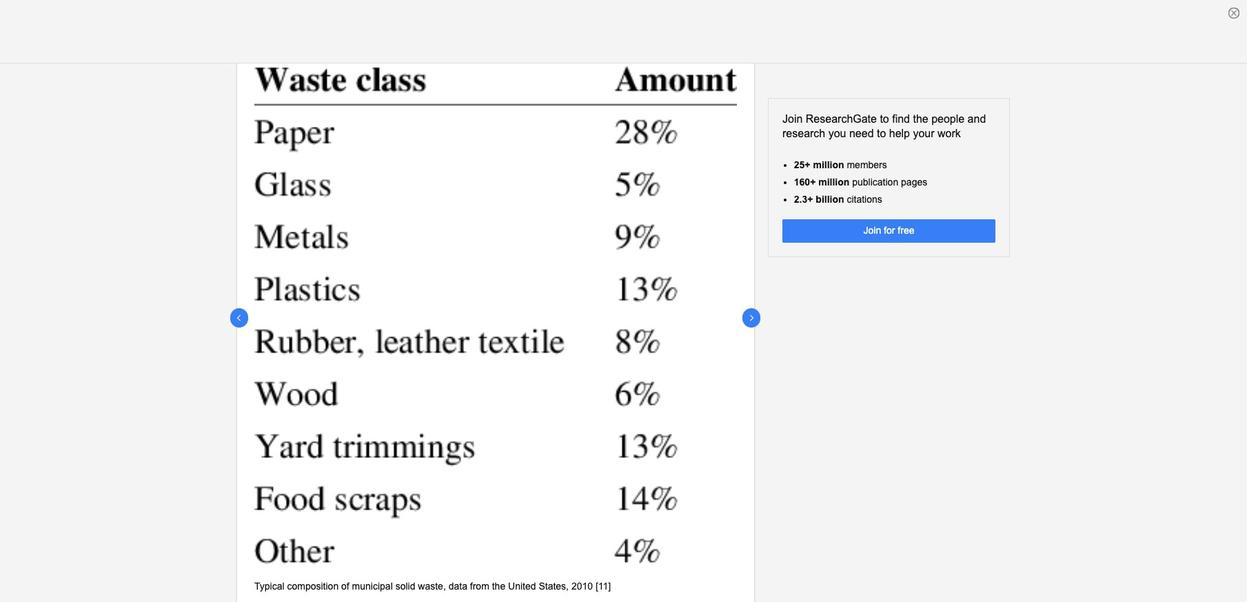 Task type: vqa. For each thing, say whether or not it's contained in the screenshot.
We
no



Task type: locate. For each thing, give the bounding box(es) containing it.
1 horizontal spatial the
[[913, 113, 929, 125]]

the inside the "join researchgate to find the people and research you need to help your work"
[[913, 113, 929, 125]]

25+
[[794, 159, 811, 170]]

your
[[913, 127, 935, 139]]

1 vertical spatial join
[[864, 225, 882, 236]]

million right 25+
[[813, 159, 845, 170]]

million
[[813, 159, 845, 170], [819, 176, 850, 187]]

join up the research
[[783, 113, 803, 125]]

for
[[884, 225, 895, 236]]

2.3+
[[794, 194, 813, 205]]

research
[[783, 127, 826, 139]]

to left 'find'
[[880, 113, 889, 125]]

million up billion in the right top of the page
[[819, 176, 850, 187]]

0 vertical spatial million
[[813, 159, 845, 170]]

1 vertical spatial million
[[819, 176, 850, 187]]

join left 'for'
[[864, 225, 882, 236]]

0 vertical spatial the
[[913, 113, 929, 125]]

join inside the "join researchgate to find the people and research you need to help your work"
[[783, 113, 803, 125]]

municipal
[[352, 581, 393, 592]]

1 horizontal spatial join
[[864, 225, 882, 236]]

billion
[[816, 194, 845, 205]]

0 vertical spatial join
[[783, 113, 803, 125]]

the right from at the left of page
[[492, 581, 506, 592]]

0 horizontal spatial join
[[783, 113, 803, 125]]

you
[[829, 127, 847, 139]]

people
[[932, 113, 965, 125]]

join
[[783, 113, 803, 125], [864, 225, 882, 236]]

the
[[913, 113, 929, 125], [492, 581, 506, 592]]

need
[[850, 127, 874, 139]]

researchgate
[[806, 113, 877, 125]]

0 horizontal spatial the
[[492, 581, 506, 592]]

free
[[898, 225, 915, 236]]

1 vertical spatial to
[[877, 127, 886, 139]]

states,
[[539, 581, 569, 592]]

typical composition of municipal solid waste, data from the united states, 2010 [11] image
[[254, 66, 737, 570]]

typical
[[254, 581, 285, 592]]

from
[[470, 581, 490, 592]]

publication
[[853, 176, 899, 187]]

to left help
[[877, 127, 886, 139]]

to
[[880, 113, 889, 125], [877, 127, 886, 139]]

2010
[[572, 581, 593, 592]]

members
[[847, 159, 887, 170]]

the up your
[[913, 113, 929, 125]]



Task type: describe. For each thing, give the bounding box(es) containing it.
pages
[[901, 176, 928, 187]]

join for join for free
[[864, 225, 882, 236]]

[11]
[[596, 581, 611, 592]]

join researchgate to find the people and research you need to help your work
[[783, 113, 986, 139]]

0 vertical spatial to
[[880, 113, 889, 125]]

160+
[[794, 176, 816, 187]]

join for join researchgate to find the people and research you need to help your work
[[783, 113, 803, 125]]

citations
[[847, 194, 883, 205]]

of
[[341, 581, 349, 592]]

typical composition of municipal solid waste, data from the united states, 2010 [11]
[[254, 581, 611, 592]]

waste,
[[418, 581, 446, 592]]

work
[[938, 127, 961, 139]]

composition
[[287, 581, 339, 592]]

and
[[968, 113, 986, 125]]

join for free
[[864, 225, 915, 236]]

1 vertical spatial the
[[492, 581, 506, 592]]

solid
[[396, 581, 415, 592]]

help
[[890, 127, 910, 139]]

25+ million members 160+ million publication pages 2.3+ billion citations
[[794, 159, 928, 205]]

data
[[449, 581, 468, 592]]

find
[[893, 113, 910, 125]]

united
[[508, 581, 536, 592]]

join for free link
[[783, 219, 996, 243]]



